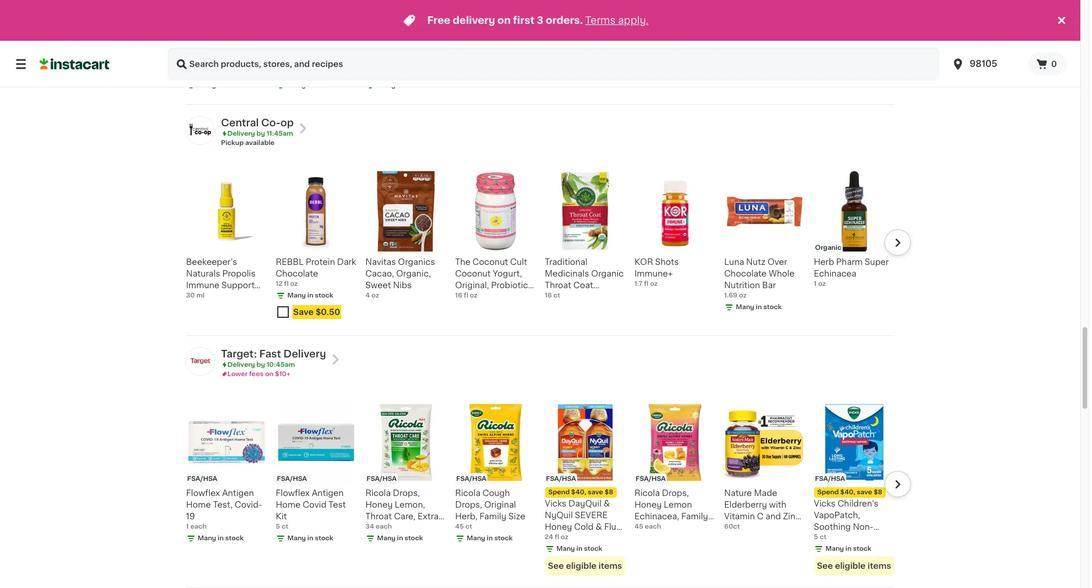Task type: describe. For each thing, give the bounding box(es) containing it.
45 each
[[635, 523, 661, 530]]

probiotic,
[[491, 281, 530, 289]]

nutrition
[[724, 281, 760, 289]]

nibs
[[393, 281, 412, 289]]

traditional medicinals organic throat coat eucalyptus mint cough drops
[[545, 258, 624, 313]]

dayquil
[[569, 500, 602, 508]]

spend $40, save $8 vicks children's vapopatch, soothing non- medicated vapors, mess-free aroma patch
[[814, 489, 891, 566]]

product group containing rebbl protein dark chocolate
[[276, 171, 356, 324]]

protein
[[306, 258, 335, 266]]

herb
[[814, 258, 834, 266]]

0 horizontal spatial &
[[596, 523, 602, 531]]

valugards for valugards large powder free vinyl gloves
[[455, 36, 495, 44]]

valugards large powder free vinyl gloves link
[[455, 0, 536, 78]]

elderberry
[[724, 501, 767, 509]]

oz inside luna nutz over chocolate whole nutrition bar 1.69 oz
[[739, 292, 747, 299]]

nyquil
[[545, 511, 573, 519]]

many down powder- at the left top
[[377, 82, 396, 88]]

mint
[[593, 293, 611, 301]]

nitrile inside 'handgards previously frozen black extra large naturalfit nitrile gloves'
[[765, 71, 789, 79]]

many in stock down medicine
[[557, 546, 602, 552]]

handgards small black naturalfit nitrile powder-free gloves
[[366, 36, 445, 79]]

2 45 from the left
[[635, 523, 643, 530]]

nature
[[724, 489, 752, 497]]

medium for gloves
[[186, 48, 219, 56]]

throat inside beekeeper's naturals propolis immune support throat spray
[[186, 293, 213, 301]]

oz inside kor shots immune+ 1.7 fl oz
[[650, 280, 658, 287]]

serve
[[479, 293, 503, 301]]

echinacea
[[814, 269, 857, 278]]

ricola drops, honey lemon, throat care, extra menthol, liquid center, wrapped drops
[[366, 489, 439, 555]]

many in stock down powder- at the left top
[[377, 82, 423, 88]]

nitrile inside handgards medium nitrile gloves 100 ct
[[222, 48, 246, 56]]

naturalfit inside handgards small black naturalfit nitrile powder-free gloves
[[390, 48, 428, 56]]

honey for echinacea,
[[635, 501, 662, 509]]

organic inside traditional medicinals organic throat coat eucalyptus mint cough drops
[[591, 269, 624, 278]]

98105 button
[[951, 48, 1021, 80]]

vinyl for large
[[508, 48, 528, 56]]

valugards large powder free vinyl gloves
[[455, 36, 528, 67]]

care,
[[394, 512, 416, 520]]

5 ct
[[814, 534, 827, 540]]

$0.50
[[316, 308, 340, 316]]

menthol,
[[366, 524, 401, 532]]

eligible for aroma
[[835, 562, 866, 570]]

target:
[[221, 349, 257, 359]]

covid
[[303, 501, 327, 509]]

by for fast
[[257, 361, 265, 368]]

save
[[293, 308, 314, 316]]

0 vertical spatial &
[[604, 500, 610, 508]]

fsa/hsa for ricola cough drops, original herb, family size
[[456, 476, 486, 482]]

naturals
[[186, 269, 220, 278]]

ricola cough drops, original herb, family size 45 ct
[[455, 489, 525, 530]]

extra inside 'handgards previously frozen black extra large naturalfit nitrile gloves'
[[749, 59, 770, 67]]

5 inside flowflex antigen home covid test kit 5 ct
[[276, 523, 280, 530]]

stock for valugards medium powder free vinyl gloves
[[315, 82, 333, 88]]

apply.
[[618, 16, 649, 25]]

honey inside spend $40, save $8 vicks dayquil & nyquil severe honey cold & flu medicine
[[545, 523, 572, 531]]

stock for luna nutz over chocolate whole nutrition bar
[[763, 304, 782, 310]]

many for valugards medium powder free vinyl gloves
[[287, 82, 306, 88]]

in for flowflex antigen home test, covid- 19
[[218, 535, 224, 541]]

immune+
[[635, 269, 673, 278]]

4
[[366, 292, 370, 299]]

performance
[[814, 48, 867, 56]]

16 for original,
[[455, 292, 462, 299]]

antigen for test
[[312, 489, 344, 497]]

stock down cold
[[584, 546, 602, 552]]

handgards medium nitrile gloves 100 ct
[[186, 36, 246, 77]]

in down medicated
[[846, 546, 852, 552]]

cough inside traditional medicinals organic throat coat eucalyptus mint cough drops
[[545, 304, 572, 313]]

many in stock for ricola drops, honey lemon, throat care, extra menthol, liquid center, wrapped drops
[[377, 535, 423, 541]]

free inside handgards small black naturalfit nitrile powder-free gloves
[[427, 59, 445, 67]]

eligible for medicine
[[566, 562, 597, 570]]

fl right 24
[[555, 534, 559, 540]]

lemon inside ricola drops, honey lemon echinacea, family size
[[664, 501, 692, 509]]

see for vicks dayquil & nyquil severe honey cold & flu medicine
[[548, 562, 564, 570]]

each for echinacea,
[[645, 523, 661, 530]]

black inside 'handgards previously frozen black extra large naturalfit nitrile gloves'
[[724, 59, 747, 67]]

herb,
[[455, 512, 478, 520]]

test,
[[213, 501, 233, 509]]

1 vertical spatial delivery
[[284, 349, 326, 359]]

fl down original,
[[464, 292, 468, 299]]

many for ricola cough drops, original herb, family size
[[467, 535, 485, 541]]

small
[[413, 36, 435, 44]]

cold
[[574, 523, 594, 531]]

sanitizer,
[[569, 36, 606, 44]]

children's
[[838, 500, 879, 508]]

$8 for children's
[[874, 489, 882, 495]]

see eligible items for medicine
[[548, 562, 622, 570]]

corp
[[680, 36, 701, 44]]

flowflex for test,
[[186, 489, 220, 497]]

kor
[[635, 258, 653, 266]]

c
[[757, 512, 764, 520]]

gloves inside handgards small black naturalfit nitrile powder-free gloves
[[366, 71, 394, 79]]

free inside limited time offer region
[[427, 16, 450, 25]]

ml
[[196, 292, 205, 299]]

bar
[[762, 281, 776, 289]]

kor shots immune+ 1.7 fl oz
[[635, 258, 679, 287]]

no
[[608, 36, 620, 44]]

flowflex for covid
[[276, 489, 310, 497]]

5 fsa/hsa from the left
[[546, 476, 576, 482]]

0 button
[[1028, 52, 1067, 76]]

hand
[[869, 48, 891, 56]]

drops inside ricola drops, honey lemon, throat care, extra menthol, liquid center, wrapped drops
[[366, 547, 390, 555]]

stock for flowflex antigen home test, covid- 19
[[225, 535, 244, 541]]

vicks for vicks dayquil & nyquil severe honey cold & flu medicine
[[545, 500, 567, 508]]

in for ricola cough drops, original herb, family size
[[487, 535, 493, 541]]

and
[[766, 512, 781, 520]]

many for ricola drops, honey lemon, throat care, extra menthol, liquid center, wrapped drops
[[377, 535, 396, 541]]

central
[[221, 118, 259, 127]]

in down medicine
[[577, 546, 583, 552]]

large inside 'handgards previously frozen black extra large naturalfit nitrile gloves'
[[772, 59, 795, 67]]

organic,
[[396, 269, 431, 278]]

pickup available
[[221, 140, 275, 146]]

medicinals
[[545, 269, 589, 278]]

save for children's
[[857, 489, 872, 495]]

zest
[[814, 71, 832, 79]]

chocolate for rebbl
[[276, 269, 318, 278]]

herb pharm super echinacea 1 oz
[[814, 258, 889, 287]]

stock down powder- at the left top
[[405, 82, 423, 88]]

navitas
[[366, 258, 396, 266]]

gloves inside handgards medium nitrile gloves 100 ct
[[186, 59, 214, 67]]

gloves inside the valugards medium powder free vinyl gloves 100 ct
[[276, 59, 304, 67]]

terms apply. link
[[585, 16, 649, 25]]

fsa/hsa for flowflex antigen home test, covid- 19
[[187, 476, 217, 482]]

beekeeper's
[[186, 258, 237, 266]]

the
[[455, 258, 470, 266]]

first
[[682, 48, 700, 56]]

ricola for ricola cough drops, original herb, family size 45 ct
[[455, 489, 481, 497]]

see eligible items button for medicine
[[545, 556, 625, 576]]

free inside the "valugards large powder free vinyl gloves"
[[488, 48, 506, 56]]

oz right 24
[[561, 534, 568, 540]]

frozen
[[769, 48, 796, 56]]

ct inside flowflex antigen home covid test kit 5 ct
[[282, 523, 288, 530]]

12
[[276, 280, 283, 287]]

rebbl protein dark chocolate 12 fl oz
[[276, 258, 356, 287]]

lysol sanitizer, no rinse
[[545, 36, 620, 56]]

non-
[[853, 523, 874, 531]]

on for delivery
[[497, 16, 511, 25]]

chocolate for luna
[[724, 269, 767, 278]]

fl inside rebbl protein dark chocolate 12 fl oz
[[284, 280, 289, 287]]

soothing
[[814, 523, 851, 531]]

stock for ricola drops, honey lemon, throat care, extra menthol, liquid center, wrapped drops
[[405, 535, 423, 541]]

free delivery on first 3 orders. terms apply.
[[427, 16, 649, 25]]

drops, for lemon
[[662, 489, 689, 497]]

items for vicks children's vapopatch, soothing non- medicated vapors, mess-free aroma patch
[[868, 562, 891, 570]]

kit inside flowflex antigen home covid test kit 5 ct
[[276, 512, 287, 520]]

family for lemon
[[681, 512, 708, 520]]

kit inside sas safety corp restaurant first aid kit
[[635, 59, 646, 67]]

powder-
[[392, 59, 427, 67]]

original,
[[455, 281, 489, 289]]

many down medicated
[[826, 546, 844, 552]]

cult
[[510, 258, 527, 266]]

98105 button
[[944, 48, 1028, 80]]

fsa/hsa for ricola drops, honey lemon echinacea, family size
[[636, 476, 666, 482]]

1 vertical spatial 5
[[814, 534, 818, 540]]

previously
[[724, 48, 767, 56]]

op
[[280, 118, 294, 127]]

orders.
[[546, 16, 583, 25]]

the coconut cult coconut yogurt, original, probiotic, multi-serve
[[455, 258, 530, 301]]

items for vicks dayquil & nyquil severe honey cold & flu medicine
[[599, 562, 622, 570]]

test
[[329, 501, 346, 509]]

extra inside ricola drops, honey lemon, throat care, extra menthol, liquid center, wrapped drops
[[418, 512, 439, 520]]

oz down original,
[[470, 292, 478, 299]]

stock for ricola cough drops, original herb, family size
[[494, 535, 513, 541]]

100 inside handgards medium nitrile gloves 100 ct
[[186, 70, 198, 77]]

lemon inside sterno sterno performance hand sanitizer lemon zest
[[851, 59, 880, 67]]

many in stock down medicated
[[826, 546, 872, 552]]

drops, inside ricola cough drops, original herb, family size 45 ct
[[455, 501, 482, 509]]

30
[[186, 292, 195, 299]]

spend for children's
[[818, 489, 839, 495]]

liquid
[[404, 524, 429, 532]]

product group containing vicks dayquil & nyquil severe honey cold & flu medicine
[[545, 402, 625, 576]]



Task type: locate. For each thing, give the bounding box(es) containing it.
honey inside ricola drops, honey lemon echinacea, family size
[[635, 501, 662, 509]]

nitrile inside handgards small black naturalfit nitrile powder-free gloves
[[366, 59, 390, 67]]

family
[[480, 512, 506, 520], [681, 512, 708, 520]]

3
[[537, 16, 543, 25]]

many in stock down flowflex antigen home covid test kit 5 ct
[[287, 535, 333, 541]]

terms
[[585, 16, 616, 25]]

1 each from the left
[[190, 523, 207, 530]]

each down echinacea,
[[645, 523, 661, 530]]

vinyl
[[329, 48, 349, 56], [508, 48, 528, 56]]

handgards inside handgards medium nitrile gloves 100 ct
[[186, 36, 231, 44]]

many in stock up save $0.50
[[287, 292, 333, 299]]

4 fsa/hsa from the left
[[456, 476, 486, 482]]

in for rebbl protein dark chocolate
[[307, 292, 313, 299]]

honey up echinacea,
[[635, 501, 662, 509]]

1 horizontal spatial sterno
[[843, 36, 871, 44]]

1 handgards from the left
[[186, 36, 231, 44]]

save up 'children's'
[[857, 489, 872, 495]]

stock up $0.50
[[315, 292, 333, 299]]

drops, up lemon,
[[393, 489, 420, 497]]

delivery
[[453, 16, 495, 25]]

cough inside ricola cough drops, original herb, family size 45 ct
[[483, 489, 510, 497]]

coconut up the yogurt,
[[473, 258, 508, 266]]

stock down vapors,
[[853, 546, 872, 552]]

sterno sterno performance hand sanitizer lemon zest
[[814, 36, 891, 79]]

3 handgards from the left
[[724, 36, 769, 44]]

handgards inside 'handgards previously frozen black extra large naturalfit nitrile gloves'
[[724, 36, 769, 44]]

0 horizontal spatial on
[[265, 371, 274, 377]]

many up save
[[287, 292, 306, 299]]

many in stock for valugards medium powder free vinyl gloves
[[287, 82, 333, 88]]

0 horizontal spatial black
[[366, 48, 388, 56]]

see eligible items for aroma
[[817, 562, 891, 570]]

1 vertical spatial lemon
[[664, 501, 692, 509]]

chocolate up nutrition
[[724, 269, 767, 278]]

medicine
[[545, 534, 583, 543]]

valugards medium powder free vinyl gloves 100 ct
[[276, 36, 351, 77]]

vicks inside spend $40, save $8 vicks children's vapopatch, soothing non- medicated vapors, mess-free aroma patch
[[814, 500, 836, 508]]

0 horizontal spatial size
[[509, 512, 525, 520]]

0 horizontal spatial family
[[480, 512, 506, 520]]

ct inside the valugards medium powder free vinyl gloves 100 ct
[[289, 70, 296, 77]]

stock down handgards medium nitrile gloves 100 ct
[[225, 82, 244, 88]]

2 each from the left
[[376, 523, 392, 530]]

& left flu
[[596, 523, 602, 531]]

see eligible items button for aroma
[[814, 556, 894, 576]]

1 $40, from the left
[[571, 489, 586, 495]]

stock down bar
[[763, 304, 782, 310]]

fsa/hsa up lemon,
[[367, 476, 397, 482]]

by for co-
[[257, 130, 265, 137]]

gloves inside 'handgards previously frozen black extra large naturalfit nitrile gloves'
[[724, 82, 753, 91]]

drops, inside ricola drops, honey lemon echinacea, family size
[[662, 489, 689, 497]]

in down powder- at the left top
[[397, 82, 403, 88]]

oz inside navitas organics cacao, organic, sweet nibs 4 oz
[[371, 292, 379, 299]]

2 horizontal spatial each
[[645, 523, 661, 530]]

0 vertical spatial item carousel region
[[170, 166, 911, 331]]

1 horizontal spatial organic
[[815, 244, 842, 251]]

0 horizontal spatial throat
[[186, 293, 213, 301]]

1 horizontal spatial drops
[[574, 304, 599, 313]]

1 horizontal spatial powder
[[455, 48, 486, 56]]

spend inside spend $40, save $8 vicks dayquil & nyquil severe honey cold & flu medicine
[[548, 489, 570, 495]]

45 down echinacea,
[[635, 523, 643, 530]]

items
[[599, 562, 622, 570], [868, 562, 891, 570]]

many in stock for luna nutz over chocolate whole nutrition bar
[[736, 304, 782, 310]]

1 horizontal spatial eligible
[[835, 562, 866, 570]]

6 fsa/hsa from the left
[[636, 476, 666, 482]]

2 vinyl from the left
[[508, 48, 528, 56]]

1 horizontal spatial see
[[817, 562, 833, 570]]

0 horizontal spatial see eligible items button
[[545, 556, 625, 576]]

0 horizontal spatial save
[[588, 489, 603, 495]]

powder
[[276, 48, 307, 56], [455, 48, 486, 56]]

2 powder from the left
[[455, 48, 486, 56]]

1 horizontal spatial vicks
[[814, 500, 836, 508]]

16 for eucalyptus
[[545, 292, 552, 299]]

valugards for valugards medium powder free vinyl gloves 100 ct
[[276, 36, 316, 44]]

1 item carousel region from the top
[[170, 166, 911, 331]]

target: fast delivery image
[[186, 347, 214, 375]]

100 inside the valugards medium powder free vinyl gloves 100 ct
[[276, 70, 288, 77]]

1 horizontal spatial on
[[497, 16, 511, 25]]

many for handgards medium nitrile gloves
[[198, 82, 216, 88]]

1 inside herb pharm super echinacea 1 oz
[[814, 280, 817, 287]]

fl right 12
[[284, 280, 289, 287]]

1 horizontal spatial save
[[857, 489, 872, 495]]

chocolate inside luna nutz over chocolate whole nutrition bar 1.69 oz
[[724, 269, 767, 278]]

1 vicks from the left
[[545, 500, 567, 508]]

size inside ricola drops, honey lemon echinacea, family size
[[635, 524, 652, 532]]

1 horizontal spatial 45
[[635, 523, 643, 530]]

in up save $0.50
[[307, 292, 313, 299]]

0 horizontal spatial vinyl
[[329, 48, 349, 56]]

home for 19
[[186, 501, 211, 509]]

gummies
[[724, 524, 764, 532]]

drops, for lemon,
[[393, 489, 420, 497]]

sas
[[635, 36, 649, 44]]

flowflex
[[186, 489, 220, 497], [276, 489, 310, 497]]

1 horizontal spatial cough
[[545, 304, 572, 313]]

1 horizontal spatial each
[[376, 523, 392, 530]]

see eligible items button down medicine
[[545, 556, 625, 576]]

2 horizontal spatial nitrile
[[765, 71, 789, 79]]

60ct
[[724, 523, 740, 530]]

honey inside ricola drops, honey lemon, throat care, extra menthol, liquid center, wrapped drops
[[366, 501, 393, 509]]

1 sterno from the left
[[814, 36, 841, 44]]

family inside ricola drops, honey lemon echinacea, family size
[[681, 512, 708, 520]]

16 down original,
[[455, 292, 462, 299]]

0 horizontal spatial cough
[[483, 489, 510, 497]]

ricola inside ricola drops, honey lemon, throat care, extra menthol, liquid center, wrapped drops
[[366, 489, 391, 497]]

family right echinacea,
[[681, 512, 708, 520]]

1 flowflex from the left
[[186, 489, 220, 497]]

medicated
[[814, 534, 858, 543]]

pickup
[[221, 140, 244, 146]]

1 horizontal spatial honey
[[545, 523, 572, 531]]

stock down ricola cough drops, original herb, family size 45 ct
[[494, 535, 513, 541]]

1 save from the left
[[588, 489, 603, 495]]

2 save from the left
[[857, 489, 872, 495]]

navitas organics cacao, organic, sweet nibs 4 oz
[[366, 258, 435, 299]]

2 eligible from the left
[[835, 562, 866, 570]]

1 horizontal spatial 1
[[814, 280, 817, 287]]

vinyl inside the "valugards large powder free vinyl gloves"
[[508, 48, 528, 56]]

on inside limited time offer region
[[497, 16, 511, 25]]

1 vertical spatial naturalfit
[[724, 71, 762, 79]]

vinyl inside the valugards medium powder free vinyl gloves 100 ct
[[329, 48, 349, 56]]

2 horizontal spatial handgards
[[724, 36, 769, 44]]

1 ricola from the left
[[366, 489, 391, 497]]

yogurt,
[[493, 269, 522, 278]]

nutz
[[746, 258, 766, 266]]

drops, inside ricola drops, honey lemon, throat care, extra menthol, liquid center, wrapped drops
[[393, 489, 420, 497]]

many for flowflex antigen home covid test kit
[[287, 535, 306, 541]]

0 vertical spatial size
[[509, 512, 525, 520]]

antigen inside flowflex antigen home covid test kit 5 ct
[[312, 489, 344, 497]]

1 vertical spatial throat
[[186, 293, 213, 301]]

mess-
[[814, 546, 840, 554]]

see eligible items down aroma
[[817, 562, 891, 570]]

0 vertical spatial large
[[497, 36, 521, 44]]

spray
[[215, 293, 238, 301]]

many for flowflex antigen home test, covid- 19
[[198, 535, 216, 541]]

$8 inside spend $40, save $8 vicks children's vapopatch, soothing non- medicated vapors, mess-free aroma patch
[[874, 489, 882, 495]]

in for luna nutz over chocolate whole nutrition bar
[[756, 304, 762, 310]]

see eligible items button down aroma
[[814, 556, 894, 576]]

drops, up herb, on the bottom left of page
[[455, 501, 482, 509]]

by up lower fees on $10+
[[257, 361, 265, 368]]

flowflex inside flowflex antigen home covid test kit 5 ct
[[276, 489, 310, 497]]

1 vertical spatial by
[[257, 361, 265, 368]]

save inside spend $40, save $8 vicks dayquil & nyquil severe honey cold & flu medicine
[[588, 489, 603, 495]]

vicks up vapopatch,
[[814, 500, 836, 508]]

oz down echinacea
[[818, 280, 826, 287]]

central co-op
[[221, 118, 294, 127]]

powder for valugards large powder free vinyl gloves
[[455, 48, 486, 56]]

home inside flowflex antigen home covid test kit 5 ct
[[276, 501, 301, 509]]

home
[[186, 501, 211, 509], [276, 501, 301, 509]]

in down ricola cough drops, original herb, family size 45 ct
[[487, 535, 493, 541]]

19
[[186, 512, 195, 520]]

free inside the valugards medium powder free vinyl gloves 100 ct
[[309, 48, 327, 56]]

flowflex up covid
[[276, 489, 310, 497]]

product group
[[276, 171, 356, 324], [545, 402, 625, 576], [814, 402, 894, 576]]

sterno sterno performance hand sanitizer lemon zest link
[[814, 0, 894, 79]]

2 vertical spatial nitrile
[[765, 71, 789, 79]]

lemon,
[[395, 501, 425, 509]]

1 vertical spatial &
[[596, 523, 602, 531]]

$40, inside spend $40, save $8 vicks dayquil & nyquil severe honey cold & flu medicine
[[571, 489, 586, 495]]

1 horizontal spatial 16
[[545, 292, 552, 299]]

2 horizontal spatial product group
[[814, 402, 894, 576]]

luna nutz over chocolate whole nutrition bar 1.69 oz
[[724, 258, 795, 299]]

lower
[[227, 371, 248, 377]]

many down 1.69
[[736, 304, 754, 310]]

gloves
[[186, 59, 214, 67], [276, 59, 304, 67], [455, 59, 484, 67], [366, 71, 394, 79], [724, 82, 753, 91]]

save inside spend $40, save $8 vicks children's vapopatch, soothing non- medicated vapors, mess-free aroma patch
[[857, 489, 872, 495]]

each up center,
[[376, 523, 392, 530]]

$8 inside spend $40, save $8 vicks dayquil & nyquil severe honey cold & flu medicine
[[605, 489, 613, 495]]

fl inside kor shots immune+ 1.7 fl oz
[[644, 280, 649, 287]]

1 45 from the left
[[455, 523, 464, 530]]

handgards for nitrile
[[186, 36, 231, 44]]

extra
[[749, 59, 770, 67], [418, 512, 439, 520]]

throat inside traditional medicinals organic throat coat eucalyptus mint cough drops
[[545, 281, 571, 289]]

many down flowflex antigen home covid test kit 5 ct
[[287, 535, 306, 541]]

by
[[257, 130, 265, 137], [257, 361, 265, 368]]

0 horizontal spatial 1
[[186, 523, 189, 530]]

2 see from the left
[[817, 562, 833, 570]]

100 up "op"
[[276, 70, 288, 77]]

large
[[497, 36, 521, 44], [772, 59, 795, 67]]

each inside the flowflex antigen home test, covid- 19 1 each
[[190, 523, 207, 530]]

3 ricola from the left
[[635, 489, 660, 497]]

vapors,
[[860, 534, 891, 543]]

1 fsa/hsa from the left
[[187, 476, 217, 482]]

free inside spend $40, save $8 vicks children's vapopatch, soothing non- medicated vapors, mess-free aroma patch
[[840, 546, 858, 554]]

medium inside the valugards medium powder free vinyl gloves 100 ct
[[318, 36, 351, 44]]

gloves inside the "valugards large powder free vinyl gloves"
[[455, 59, 484, 67]]

0 vertical spatial coconut
[[473, 258, 508, 266]]

valugards inside the "valugards large powder free vinyl gloves"
[[455, 36, 495, 44]]

1 see eligible items button from the left
[[545, 556, 625, 576]]

organic
[[815, 244, 842, 251], [591, 269, 624, 278]]

valugards inside the valugards medium powder free vinyl gloves 100 ct
[[276, 36, 316, 44]]

flowflex up test,
[[186, 489, 220, 497]]

fast
[[259, 349, 281, 359]]

powder for valugards medium powder free vinyl gloves 100 ct
[[276, 48, 307, 56]]

product group containing vicks children's vapopatch, soothing non- medicated vapors, mess-free aroma patch
[[814, 402, 894, 576]]

fsa/hsa for flowflex antigen home covid test kit
[[277, 476, 307, 482]]

naturalfit
[[390, 48, 428, 56], [724, 71, 762, 79]]

0 horizontal spatial $8
[[605, 489, 613, 495]]

oz
[[290, 280, 298, 287], [650, 280, 658, 287], [818, 280, 826, 287], [371, 292, 379, 299], [470, 292, 478, 299], [739, 292, 747, 299], [561, 534, 568, 540]]

1 vertical spatial 1
[[186, 523, 189, 530]]

vinyl for medium
[[329, 48, 349, 56]]

antigen inside the flowflex antigen home test, covid- 19 1 each
[[222, 489, 254, 497]]

rinse
[[545, 48, 568, 56]]

24 fl oz
[[545, 534, 568, 540]]

2 vicks from the left
[[814, 500, 836, 508]]

in down handgards medium nitrile gloves 100 ct
[[218, 82, 224, 88]]

2 ricola from the left
[[455, 489, 481, 497]]

None search field
[[168, 48, 940, 80]]

zinc
[[783, 512, 801, 520]]

immune
[[186, 281, 219, 289]]

black inside handgards small black naturalfit nitrile powder-free gloves
[[366, 48, 388, 56]]

1 horizontal spatial valugards
[[455, 36, 495, 44]]

0 vertical spatial black
[[366, 48, 388, 56]]

many for rebbl protein dark chocolate
[[287, 292, 306, 299]]

throat down immune
[[186, 293, 213, 301]]

5 right the flowflex antigen home test, covid- 19 1 each
[[276, 523, 280, 530]]

0 horizontal spatial home
[[186, 501, 211, 509]]

family for original
[[480, 512, 506, 520]]

free
[[427, 16, 450, 25], [309, 48, 327, 56], [488, 48, 506, 56], [427, 59, 445, 67], [840, 546, 858, 554]]

ricola inside ricola drops, honey lemon echinacea, family size
[[635, 489, 660, 497]]

item carousel region containing beekeeper's naturals propolis immune support throat spray
[[170, 166, 911, 331]]

see eligible items down medicine
[[548, 562, 622, 570]]

see down mess-
[[817, 562, 833, 570]]

chocolate inside rebbl protein dark chocolate 12 fl oz
[[276, 269, 318, 278]]

Search field
[[168, 48, 940, 80]]

item carousel region for central co-op
[[170, 166, 911, 331]]

spend inside spend $40, save $8 vicks children's vapopatch, soothing non- medicated vapors, mess-free aroma patch
[[818, 489, 839, 495]]

many in stock down handgards medium nitrile gloves 100 ct
[[198, 82, 244, 88]]

0 horizontal spatial ricola
[[366, 489, 391, 497]]

fsa/hsa up vapopatch,
[[815, 476, 845, 482]]

drops,
[[393, 489, 420, 497], [662, 489, 689, 497], [455, 501, 482, 509]]

1 vertical spatial large
[[772, 59, 795, 67]]

0 vertical spatial drops
[[574, 304, 599, 313]]

naturalfit down previously
[[724, 71, 762, 79]]

black
[[366, 48, 388, 56], [724, 59, 747, 67]]

1 horizontal spatial see eligible items
[[817, 562, 891, 570]]

see for vicks children's vapopatch, soothing non- medicated vapors, mess-free aroma patch
[[817, 562, 833, 570]]

$8 for dayquil
[[605, 489, 613, 495]]

$8
[[605, 489, 613, 495], [874, 489, 882, 495]]

ct
[[199, 70, 206, 77], [289, 70, 296, 77], [554, 292, 560, 299], [282, 523, 288, 530], [465, 523, 472, 530], [820, 534, 827, 540]]

chocolate
[[276, 269, 318, 278], [724, 269, 767, 278]]

home for kit
[[276, 501, 301, 509]]

target: fast delivery
[[221, 349, 326, 359]]

throat up 34 each
[[366, 512, 392, 520]]

flowflex antigen home test, covid- 19 1 each
[[186, 489, 262, 530]]

1 horizontal spatial see eligible items button
[[814, 556, 894, 576]]

3 each from the left
[[645, 523, 661, 530]]

2 family from the left
[[681, 512, 708, 520]]

1 horizontal spatial medium
[[318, 36, 351, 44]]

stock down the flowflex antigen home test, covid- 19 1 each
[[225, 535, 244, 541]]

0 horizontal spatial see
[[548, 562, 564, 570]]

1 horizontal spatial items
[[868, 562, 891, 570]]

sterno
[[814, 36, 841, 44], [843, 36, 871, 44]]

0 horizontal spatial naturalfit
[[390, 48, 428, 56]]

1 100 from the left
[[186, 70, 198, 77]]

many in stock for rebbl protein dark chocolate
[[287, 292, 333, 299]]

& up severe
[[604, 500, 610, 508]]

spend up nyquil in the right bottom of the page
[[548, 489, 570, 495]]

2 $8 from the left
[[874, 489, 882, 495]]

item carousel region for target: fast delivery
[[170, 398, 911, 583]]

fsa/hsa up dayquil
[[546, 476, 576, 482]]

save for dayquil
[[588, 489, 603, 495]]

$40, up dayquil
[[571, 489, 586, 495]]

$40, up 'children's'
[[840, 489, 855, 495]]

1 horizontal spatial home
[[276, 501, 301, 509]]

0 vertical spatial delivery
[[227, 130, 255, 137]]

1 $8 from the left
[[605, 489, 613, 495]]

1 vertical spatial size
[[635, 524, 652, 532]]

1 horizontal spatial drops,
[[455, 501, 482, 509]]

2 16 from the left
[[545, 292, 552, 299]]

stock for rebbl protein dark chocolate
[[315, 292, 333, 299]]

1 by from the top
[[257, 130, 265, 137]]

dark
[[337, 258, 356, 266]]

handgards for black
[[366, 36, 411, 44]]

cough down 16 ct
[[545, 304, 572, 313]]

traditional
[[545, 258, 587, 266]]

delivery up 10:45am
[[284, 349, 326, 359]]

kit
[[635, 59, 646, 67], [276, 512, 287, 520]]

$40, for dayquil
[[571, 489, 586, 495]]

stock for flowflex antigen home covid test kit
[[315, 535, 333, 541]]

fsa/hsa up test,
[[187, 476, 217, 482]]

many in stock for flowflex antigen home test, covid- 19
[[198, 535, 244, 541]]

0 horizontal spatial nitrile
[[222, 48, 246, 56]]

2 sterno from the left
[[843, 36, 871, 44]]

1 vertical spatial organic
[[591, 269, 624, 278]]

handgards for frozen
[[724, 36, 769, 44]]

1 vertical spatial coconut
[[455, 269, 491, 278]]

central co-op image
[[186, 116, 214, 144]]

oz right 12
[[290, 280, 298, 287]]

extra up liquid
[[418, 512, 439, 520]]

1 spend from the left
[[548, 489, 570, 495]]

2 chocolate from the left
[[724, 269, 767, 278]]

1 horizontal spatial chocolate
[[724, 269, 767, 278]]

0 horizontal spatial 45
[[455, 523, 464, 530]]

delivery for target: fast delivery
[[227, 361, 255, 368]]

1 vertical spatial medium
[[186, 48, 219, 56]]

0 horizontal spatial see eligible items
[[548, 562, 622, 570]]

home inside the flowflex antigen home test, covid- 19 1 each
[[186, 501, 211, 509]]

0 horizontal spatial sterno
[[814, 36, 841, 44]]

size for ricola drops, honey lemon echinacea, family size
[[635, 524, 652, 532]]

11:45am
[[267, 130, 293, 137]]

ct inside handgards medium nitrile gloves 100 ct
[[199, 70, 206, 77]]

1 horizontal spatial vinyl
[[508, 48, 528, 56]]

in for ricola drops, honey lemon, throat care, extra menthol, liquid center, wrapped drops
[[397, 535, 403, 541]]

0 vertical spatial 1
[[814, 280, 817, 287]]

fsa/hsa for ricola drops, honey lemon, throat care, extra menthol, liquid center, wrapped drops
[[367, 476, 397, 482]]

2 item carousel region from the top
[[170, 398, 911, 583]]

2 see eligible items button from the left
[[814, 556, 894, 576]]

1 horizontal spatial black
[[724, 59, 747, 67]]

1 down 19
[[186, 523, 189, 530]]

1 vertical spatial extra
[[418, 512, 439, 520]]

many for luna nutz over chocolate whole nutrition bar
[[736, 304, 754, 310]]

1 see from the left
[[548, 562, 564, 570]]

1 family from the left
[[480, 512, 506, 520]]

antigen for covid-
[[222, 489, 254, 497]]

oz down nutrition
[[739, 292, 747, 299]]

cough up original
[[483, 489, 510, 497]]

2 vertical spatial delivery
[[227, 361, 255, 368]]

by up available
[[257, 130, 265, 137]]

home up 19
[[186, 501, 211, 509]]

spend for dayquil
[[548, 489, 570, 495]]

2 horizontal spatial drops,
[[662, 489, 689, 497]]

throat up 16 ct
[[545, 281, 571, 289]]

7 fsa/hsa from the left
[[815, 476, 845, 482]]

many in stock down ricola cough drops, original herb, family size 45 ct
[[467, 535, 513, 541]]

antigen up test
[[312, 489, 344, 497]]

handgards previously frozen black extra large naturalfit nitrile gloves
[[724, 36, 796, 91]]

in for valugards medium powder free vinyl gloves
[[307, 82, 313, 88]]

1 horizontal spatial 100
[[276, 70, 288, 77]]

0 horizontal spatial chocolate
[[276, 269, 318, 278]]

5 up mess-
[[814, 534, 818, 540]]

2 antigen from the left
[[312, 489, 344, 497]]

ricola inside ricola cough drops, original herb, family size 45 ct
[[455, 489, 481, 497]]

0 vertical spatial on
[[497, 16, 511, 25]]

honey up 34 each
[[366, 501, 393, 509]]

valugards
[[276, 36, 316, 44], [455, 36, 495, 44]]

fl right 1.7
[[644, 280, 649, 287]]

ricola for ricola drops, honey lemon, throat care, extra menthol, liquid center, wrapped drops
[[366, 489, 391, 497]]

ricola drops, honey lemon echinacea, family size
[[635, 489, 708, 532]]

in down menthol,
[[397, 535, 403, 541]]

1 16 from the left
[[455, 292, 462, 299]]

$40, inside spend $40, save $8 vicks children's vapopatch, soothing non- medicated vapors, mess-free aroma patch
[[840, 489, 855, 495]]

powder inside the "valugards large powder free vinyl gloves"
[[455, 48, 486, 56]]

&
[[604, 500, 610, 508], [596, 523, 602, 531]]

0
[[1051, 60, 1057, 68]]

fees
[[249, 371, 264, 377]]

ricola for ricola drops, honey lemon echinacea, family size
[[635, 489, 660, 497]]

1 vinyl from the left
[[329, 48, 349, 56]]

family down original
[[480, 512, 506, 520]]

0 vertical spatial medium
[[318, 36, 351, 44]]

1 horizontal spatial antigen
[[312, 489, 344, 497]]

24
[[545, 534, 553, 540]]

1 horizontal spatial &
[[604, 500, 610, 508]]

pharm
[[836, 258, 863, 266]]

drops inside traditional medicinals organic throat coat eucalyptus mint cough drops
[[574, 304, 599, 313]]

lysol
[[545, 36, 567, 44]]

item carousel region containing flowflex antigen home test, covid- 19
[[170, 398, 911, 583]]

instacart logo image
[[40, 57, 110, 71]]

in for handgards medium nitrile gloves
[[218, 82, 224, 88]]

1 chocolate from the left
[[276, 269, 318, 278]]

1 eligible from the left
[[566, 562, 597, 570]]

many down medicine
[[557, 546, 575, 552]]

stock for handgards medium nitrile gloves
[[225, 82, 244, 88]]

2 handgards from the left
[[366, 36, 411, 44]]

1 see eligible items from the left
[[548, 562, 622, 570]]

available
[[245, 140, 275, 146]]

1 powder from the left
[[276, 48, 307, 56]]

2 $40, from the left
[[840, 489, 855, 495]]

stock down flowflex antigen home covid test kit 5 ct
[[315, 535, 333, 541]]

support
[[222, 281, 255, 289]]

over
[[768, 258, 787, 266]]

eligible down aroma
[[835, 562, 866, 570]]

45 inside ricola cough drops, original herb, family size 45 ct
[[455, 523, 464, 530]]

in down the flowflex antigen home test, covid- 19 1 each
[[218, 535, 224, 541]]

multi-
[[455, 293, 479, 301]]

in for flowflex antigen home covid test kit
[[307, 535, 313, 541]]

family inside ricola cough drops, original herb, family size 45 ct
[[480, 512, 506, 520]]

items down flu
[[599, 562, 622, 570]]

16 down medicinals
[[545, 292, 552, 299]]

0 horizontal spatial 5
[[276, 523, 280, 530]]

item carousel region
[[170, 166, 911, 331], [170, 398, 911, 583]]

0 horizontal spatial medium
[[186, 48, 219, 56]]

vicks inside spend $40, save $8 vicks dayquil & nyquil severe honey cold & flu medicine
[[545, 500, 567, 508]]

1 horizontal spatial extra
[[749, 59, 770, 67]]

2 see eligible items from the left
[[817, 562, 891, 570]]

propolis
[[222, 269, 256, 278]]

$40, for children's
[[840, 489, 855, 495]]

delivery up lower
[[227, 361, 255, 368]]

1 horizontal spatial ricola
[[455, 489, 481, 497]]

$10+
[[275, 371, 290, 377]]

1 horizontal spatial kit
[[635, 59, 646, 67]]

fsa/hsa up ricola drops, honey lemon echinacea, family size
[[636, 476, 666, 482]]

home left covid
[[276, 501, 301, 509]]

throat inside ricola drops, honey lemon, throat care, extra menthol, liquid center, wrapped drops
[[366, 512, 392, 520]]

0 horizontal spatial 16
[[455, 292, 462, 299]]

100
[[186, 70, 198, 77], [276, 70, 288, 77]]

$8 up 'children's'
[[874, 489, 882, 495]]

0 horizontal spatial lemon
[[664, 501, 692, 509]]

sweet
[[366, 281, 391, 289]]

limited time offer region
[[0, 0, 1055, 41]]

2 home from the left
[[276, 501, 301, 509]]

flowflex inside the flowflex antigen home test, covid- 19 1 each
[[186, 489, 220, 497]]

1 horizontal spatial spend
[[818, 489, 839, 495]]

many down the flowflex antigen home test, covid- 19 1 each
[[198, 535, 216, 541]]

1 vertical spatial item carousel region
[[170, 398, 911, 583]]

vicks up nyquil in the right bottom of the page
[[545, 500, 567, 508]]

0 horizontal spatial organic
[[591, 269, 624, 278]]

1 valugards from the left
[[276, 36, 316, 44]]

nature made elderberry with vitamin c and zinc gummies
[[724, 489, 801, 532]]

2 by from the top
[[257, 361, 265, 368]]

in down the valugards medium powder free vinyl gloves 100 ct
[[307, 82, 313, 88]]

honey for throat
[[366, 501, 393, 509]]

0 vertical spatial naturalfit
[[390, 48, 428, 56]]

2 vertical spatial throat
[[366, 512, 392, 520]]

delivery for central co-op
[[227, 130, 255, 137]]

many in stock for handgards medium nitrile gloves
[[198, 82, 244, 88]]

size for ricola cough drops, original herb, family size 45 ct
[[509, 512, 525, 520]]

ct inside ricola cough drops, original herb, family size 45 ct
[[465, 523, 472, 530]]

3 fsa/hsa from the left
[[367, 476, 397, 482]]

1 horizontal spatial large
[[772, 59, 795, 67]]

1 horizontal spatial product group
[[545, 402, 625, 576]]

0 vertical spatial kit
[[635, 59, 646, 67]]

handgards inside handgards small black naturalfit nitrile powder-free gloves
[[366, 36, 411, 44]]

sas safety corp restaurant first aid kit
[[635, 36, 715, 67]]

2 100 from the left
[[276, 70, 288, 77]]

2 valugards from the left
[[455, 36, 495, 44]]

vitamin
[[724, 512, 755, 520]]

2 flowflex from the left
[[276, 489, 310, 497]]

oz inside rebbl protein dark chocolate 12 fl oz
[[290, 280, 298, 287]]

organic up mint
[[591, 269, 624, 278]]

0 vertical spatial extra
[[749, 59, 770, 67]]

many down menthol,
[[377, 535, 396, 541]]

1 antigen from the left
[[222, 489, 254, 497]]

medium for free
[[318, 36, 351, 44]]

coconut up original,
[[455, 269, 491, 278]]

2 spend from the left
[[818, 489, 839, 495]]

vicks for vicks children's vapopatch, soothing non- medicated vapors, mess-free aroma patch
[[814, 500, 836, 508]]

size down echinacea,
[[635, 524, 652, 532]]

honey up 24 fl oz on the right bottom of the page
[[545, 523, 572, 531]]

size inside ricola cough drops, original herb, family size 45 ct
[[509, 512, 525, 520]]

see eligible items button
[[545, 556, 625, 576], [814, 556, 894, 576]]

oz inside herb pharm super echinacea 1 oz
[[818, 280, 826, 287]]

on for fees
[[265, 371, 274, 377]]

many down herb, on the bottom left of page
[[467, 535, 485, 541]]

each for throat
[[376, 523, 392, 530]]

handgards previously frozen black extra large naturalfit nitrile gloves link
[[724, 0, 805, 91]]

eligible
[[566, 562, 597, 570], [835, 562, 866, 570]]

0 vertical spatial organic
[[815, 244, 842, 251]]

2 fsa/hsa from the left
[[277, 476, 307, 482]]

many in stock for flowflex antigen home covid test kit
[[287, 535, 333, 541]]

1 items from the left
[[599, 562, 622, 570]]

medium inside handgards medium nitrile gloves 100 ct
[[186, 48, 219, 56]]

$8 up severe
[[605, 489, 613, 495]]

1 horizontal spatial nitrile
[[366, 59, 390, 67]]

echinacea,
[[635, 512, 679, 520]]

patch
[[814, 558, 838, 566]]

large inside the "valugards large powder free vinyl gloves"
[[497, 36, 521, 44]]

0 horizontal spatial extra
[[418, 512, 439, 520]]

1 horizontal spatial $40,
[[840, 489, 855, 495]]

powder inside the valugards medium powder free vinyl gloves 100 ct
[[276, 48, 307, 56]]

ricola
[[366, 489, 391, 497], [455, 489, 481, 497], [635, 489, 660, 497]]

shots
[[655, 258, 679, 266]]

many in stock down bar
[[736, 304, 782, 310]]

size down original
[[509, 512, 525, 520]]

1 horizontal spatial 5
[[814, 534, 818, 540]]

naturalfit inside 'handgards previously frozen black extra large naturalfit nitrile gloves'
[[724, 71, 762, 79]]

each down 19
[[190, 523, 207, 530]]

1 inside the flowflex antigen home test, covid- 19 1 each
[[186, 523, 189, 530]]

antigen up the covid-
[[222, 489, 254, 497]]

2 items from the left
[[868, 562, 891, 570]]

1 home from the left
[[186, 501, 211, 509]]

many in stock for ricola cough drops, original herb, family size
[[467, 535, 513, 541]]

1 horizontal spatial naturalfit
[[724, 71, 762, 79]]



Task type: vqa. For each thing, say whether or not it's contained in the screenshot.
items
yes



